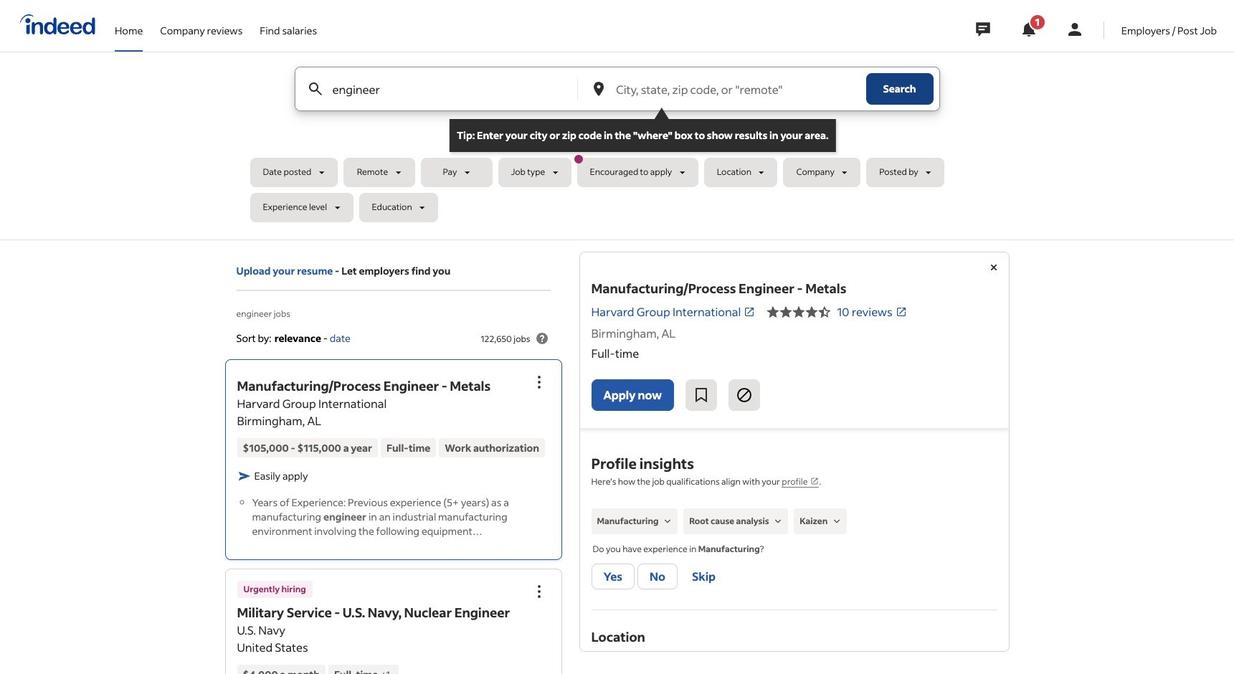 Task type: vqa. For each thing, say whether or not it's contained in the screenshot.
for inside the Stanford Hotels Corporation is currently looking for a Corporate Systems Administrator to join the team. The Systems Administrator's role is to ensure…
no



Task type: locate. For each thing, give the bounding box(es) containing it.
save this job image
[[693, 387, 710, 404]]

not interested image
[[736, 387, 753, 404]]

None search field
[[250, 67, 985, 228]]

search: Job title, keywords, or company text field
[[330, 67, 554, 110]]

job actions for military service - u.s. navy, nuclear engineer is collapsed image
[[531, 584, 548, 601]]

account image
[[1067, 21, 1084, 38]]

0 horizontal spatial missing qualification image
[[772, 515, 785, 528]]

2 missing qualification image from the left
[[831, 515, 844, 528]]

Edit location text field
[[613, 67, 861, 110]]

1 horizontal spatial missing qualification image
[[831, 515, 844, 528]]

messages unread count 0 image
[[974, 15, 993, 44]]

missing qualification image
[[772, 515, 785, 528], [831, 515, 844, 528]]



Task type: describe. For each thing, give the bounding box(es) containing it.
4.4 out of 5 stars image
[[767, 304, 832, 321]]

job actions for manufacturing/process engineer - metals is collapsed image
[[531, 374, 548, 391]]

help icon image
[[533, 330, 551, 347]]

4.4 out of 5 stars. link to 10 reviews company ratings (opens in a new tab) image
[[896, 306, 907, 318]]

close job details image
[[986, 259, 1003, 276]]

profile (opens in a new window) image
[[811, 477, 820, 486]]

missing qualification image
[[662, 515, 675, 528]]

1 missing qualification image from the left
[[772, 515, 785, 528]]

harvard group international (opens in a new tab) image
[[744, 306, 756, 318]]



